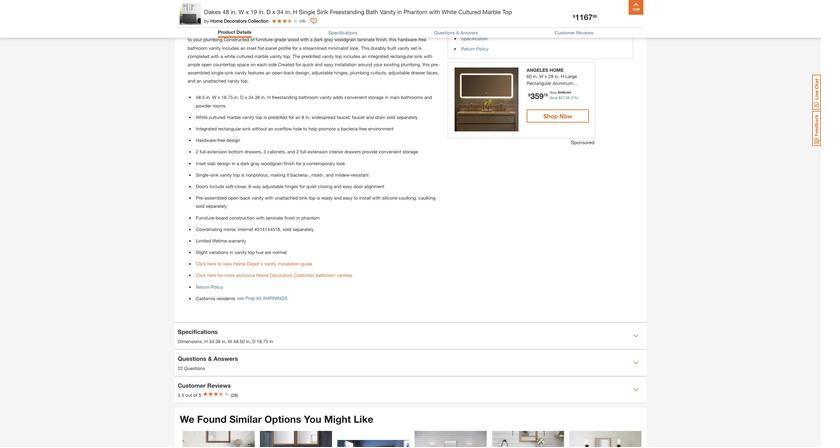 Task type: describe. For each thing, give the bounding box(es) containing it.
1 vertical spatial of
[[251, 37, 255, 42]]

0 horizontal spatial home
[[210, 18, 223, 23]]

storage inside "48.5 in. w x 18.75 in. d x 34.38 in. h freestanding bathroom vanity adds convenient storage in main bathrooms and powder rooms"
[[368, 95, 384, 100]]

2 horizontal spatial home
[[256, 273, 269, 278]]

with up variety
[[429, 8, 440, 15]]

bathroom up completed
[[188, 45, 208, 51]]

0 horizontal spatial .
[[565, 96, 566, 100]]

oakman 48 in. w x 22 in. d x 34.3 in. h single sink bath vanity in mango wood with white marble top and white basin image
[[415, 431, 487, 447]]

with right cabinets
[[265, 20, 273, 26]]

2 up inset
[[196, 149, 199, 155]]

34.38 inside "48.5 in. w x 18.75 in. d x 34.38 in. h freestanding bathroom vanity adds convenient storage in main bathrooms and powder rooms"
[[249, 95, 260, 100]]

1 vertical spatial reviews
[[207, 382, 231, 389]]

1 vertical spatial cultured
[[209, 114, 226, 120]]

oakes 48 in. w x 19 in. d x 34 in. h single sink freestanding bath vanity in phantom with white cultured marble top
[[204, 8, 512, 15]]

now
[[560, 112, 573, 120]]

0 vertical spatial return policy link
[[461, 46, 489, 51]]

$ right /box
[[558, 90, 560, 94]]

sinita 42 in. w x 19 in. d 34 in. h single sink bath vanity in natural oak with white engineered stone top image
[[570, 431, 642, 447]]

phantom
[[404, 8, 428, 15]]

variety
[[423, 20, 436, 26]]

is right set on the right top of page
[[419, 45, 422, 51]]

way
[[253, 184, 261, 189]]

extension up the additional
[[357, 20, 377, 26]]

0 horizontal spatial collection
[[248, 18, 269, 23]]

, up closing
[[324, 172, 325, 178]]

light
[[578, 87, 588, 93]]

1 vertical spatial free
[[359, 126, 367, 132]]

open- inside this 48.5 in. w oakes bathroom vanity in phantom is designed to maximize storage in powder rooms and bathrooms. it features 2 soft-close 1-door cabinets with full-extension interior drawers and 2 full-extension bottom drawers for a variety of storage options. it also includes a soft-close 2-door cabinet below the sink for additional storage space and easy access to your plumbing.constructed of furniture-grade wood with a dark gray woodgrain laminate finish, this hardware-free bathroom vanity includes an inset flat-panel profile for a streamlined minimalist look. this durably built vanity set is completed with a white cultured marble vanity top. the predrilled vanity top includes an integrated rectangular sink with ample open countertop space on each side.created for quick and easy installation around your existing plumbing, this pre- assembled single-sink vanity features an open-back design, adjustable hinges, plumbing cutouts, adjustable drawer faces, and an unattached vanity top.
[[272, 70, 284, 75]]

h inside "angeles home 60 in. w x 28 in. h large rectangular aluminum framed wall mount led light bathroom vanity mirror in white"
[[561, 73, 565, 79]]

a up the streamlined
[[310, 37, 313, 42]]

0 horizontal spatial predrilled
[[268, 114, 288, 120]]

sink up 'include'
[[210, 172, 219, 178]]

0 horizontal spatial of
[[188, 29, 192, 34]]

side.created
[[268, 62, 295, 67]]

extension up contemporary
[[308, 149, 328, 155]]

doors include soft-close, 6-way adjustable hinges for quiet closing and easy door alignment
[[196, 184, 385, 189]]

0 horizontal spatial customer reviews
[[178, 382, 231, 389]]

a left white
[[221, 53, 223, 59]]

1 horizontal spatial features
[[248, 70, 265, 75]]

h left single
[[293, 8, 297, 15]]

oakes up "by"
[[204, 8, 221, 15]]

, right 48.50
[[250, 339, 251, 344]]

an up around
[[362, 53, 367, 59]]

rectangular inside this 48.5 in. w oakes bathroom vanity in phantom is designed to maximize storage in powder rooms and bathrooms. it features 2 soft-close 1-door cabinets with full-extension interior drawers and 2 full-extension bottom drawers for a variety of storage options. it also includes a soft-close 2-door cabinet below the sink for additional storage space and easy access to your plumbing.constructed of furniture-grade wood with a dark gray woodgrain laminate finish, this hardware-free bathroom vanity includes an inset flat-panel profile for a streamlined minimalist look. this durably built vanity set is completed with a white cultured marble vanity top. the predrilled vanity top includes an integrated rectangular sink with ample open countertop space on each side.created for quick and easy installation around your existing plumbing, this pre- assembled single-sink vanity features an open-back design, adjustable hinges, plumbing cutouts, adjustable drawer faces, and an unattached vanity top.
[[390, 53, 413, 59]]

386
[[560, 90, 566, 94]]

$ right save
[[559, 96, 561, 100]]

3
[[264, 149, 266, 155]]

#314144518,
[[255, 227, 282, 232]]

quiet
[[307, 184, 317, 189]]

and down ample at top
[[188, 78, 196, 84]]

provide
[[363, 149, 378, 155]]

& for questions & answers
[[457, 30, 459, 35]]

laminate inside this 48.5 in. w oakes bathroom vanity in phantom is designed to maximize storage in powder rooms and bathrooms. it features 2 soft-close 1-door cabinets with full-extension interior drawers and 2 full-extension bottom drawers for a variety of storage options. it also includes a soft-close 2-door cabinet below the sink for additional storage space and easy access to your plumbing.constructed of furniture-grade wood with a dark gray woodgrain laminate finish, this hardware-free bathroom vanity includes an inset flat-panel profile for a streamlined minimalist look. this durably built vanity set is completed with a white cultured marble vanity top. the predrilled vanity top includes an integrated rectangular sink with ample open countertop space on each side.created for quick and easy installation around your existing plumbing, this pre- assembled single-sink vanity features an open-back design, adjustable hinges, plumbing cutouts, adjustable drawer faces, and an unattached vanity top.
[[358, 37, 375, 42]]

is left designed
[[293, 12, 296, 18]]

2 horizontal spatial d
[[267, 8, 271, 15]]

marble
[[483, 8, 501, 15]]

with up open on the left top of the page
[[211, 53, 219, 59]]

w inside this 48.5 in. w oakes bathroom vanity in phantom is designed to maximize storage in powder rooms and bathrooms. it features 2 soft-close 1-door cabinets with full-extension interior drawers and 2 full-extension bottom drawers for a variety of storage options. it also includes a soft-close 2-door cabinet below the sink for additional storage space and easy access to your plumbing.constructed of furniture-grade wood with a dark gray woodgrain laminate finish, this hardware-free bathroom vanity includes an inset flat-panel profile for a streamlined minimalist look. this durably built vanity set is completed with a white cultured marble vanity top. the predrilled vanity top includes an integrated rectangular sink with ample open countertop space on each side.created for quick and easy installation around your existing plumbing, this pre- assembled single-sink vanity features an open-back design, adjustable hinges, plumbing cutouts, adjustable drawer faces, and an unattached vanity top.
[[214, 12, 218, 18]]

top up 'without'
[[256, 114, 263, 120]]

and left drain at the top left of page
[[366, 114, 374, 120]]

furniture-
[[256, 37, 275, 42]]

help
[[309, 126, 318, 132]]

furniture-board construction with laminate finish in phantom
[[196, 215, 320, 221]]

28 inside "angeles home 60 in. w x 28 in. h large rectangular aluminum framed wall mount led light bathroom vanity mirror in white"
[[549, 73, 554, 79]]

back inside pre-assembled open-back vanity with unattached sink top is ready and easy to install with silicone caulking; caulking sold separately
[[240, 195, 251, 201]]

furniture-
[[196, 215, 216, 221]]

specifications for specifications dimensions: h 34.38 in , w 48.50 in , d 18.75 in
[[178, 328, 218, 335]]

48.50
[[234, 339, 245, 344]]

0 horizontal spatial free
[[218, 138, 225, 143]]

1 vertical spatial includes
[[222, 45, 239, 51]]

in. inside this 48.5 in. w oakes bathroom vanity in phantom is designed to maximize storage in powder rooms and bathrooms. it features 2 soft-close 1-door cabinets with full-extension interior drawers and 2 full-extension bottom drawers for a variety of storage options. it also includes a soft-close 2-door cabinet below the sink for additional storage space and easy access to your plumbing.constructed of furniture-grade wood with a dark gray woodgrain laminate finish, this hardware-free bathroom vanity includes an inset flat-panel profile for a streamlined minimalist look. this durably built vanity set is completed with a white cultured marble vanity top. the predrilled vanity top includes an integrated rectangular sink with ample open countertop space on each side.created for quick and easy installation around your existing plumbing, this pre- assembled single-sink vanity features an open-back design, adjustable hinges, plumbing cutouts, adjustable drawer faces, and an unattached vanity top.
[[208, 12, 213, 18]]

d inside "48.5 in. w x 18.75 in. d x 34.38 in. h freestanding bathroom vanity adds convenient storage in main bathrooms and powder rooms"
[[240, 95, 244, 100]]

internet
[[238, 227, 253, 232]]

similar
[[229, 414, 262, 425]]

rooms inside this 48.5 in. w oakes bathroom vanity in phantom is designed to maximize storage in powder rooms and bathrooms. it features 2 soft-close 1-door cabinets with full-extension interior drawers and 2 full-extension bottom drawers for a variety of storage options. it also includes a soft-close 2-door cabinet below the sink for additional storage space and easy access to your plumbing.constructed of furniture-grade wood with a dark gray woodgrain laminate finish, this hardware-free bathroom vanity includes an inset flat-panel profile for a streamlined minimalist look. this durably built vanity set is completed with a white cultured marble vanity top. the predrilled vanity top includes an integrated rectangular sink with ample open countertop space on each side.created for quick and easy installation around your existing plumbing, this pre- assembled single-sink vanity features an open-back design, adjustable hinges, plumbing cutouts, adjustable drawer faces, and an unattached vanity top.
[[382, 12, 395, 18]]

hue
[[256, 250, 264, 255]]

1 horizontal spatial door
[[289, 29, 299, 34]]

0 vertical spatial soft-
[[209, 20, 219, 26]]

hardware-
[[398, 37, 419, 42]]

0 horizontal spatial (
[[300, 19, 301, 23]]

is inside pre-assembled open-back vanity with unattached sink top is ready and easy to install with silicone caulking; caulking sold separately
[[317, 195, 320, 201]]

a up the
[[299, 45, 302, 51]]

3.5 out of 5
[[178, 392, 201, 398]]

bathroom left vanities
[[316, 273, 336, 278]]

with right install
[[372, 195, 381, 201]]

60 in. w x 28 in. h large rectangular aluminum framed wall mount led light bathroom vanity mirror in white image
[[455, 67, 519, 131]]

panel
[[266, 45, 277, 51]]

sink down set on the right top of page
[[415, 53, 423, 59]]

an down each
[[266, 70, 271, 75]]

1 vertical spatial gray
[[251, 161, 260, 166]]

easy down minimalist
[[324, 62, 334, 67]]

0 vertical spatial decorators
[[224, 18, 247, 23]]

extension up 2-
[[282, 20, 302, 26]]

0 horizontal spatial this
[[188, 12, 196, 18]]

profile
[[279, 45, 291, 51]]

caret image
[[634, 387, 639, 393]]

an left the 8
[[296, 114, 301, 120]]

hole
[[293, 126, 302, 132]]

questions for questions & answers
[[434, 30, 455, 35]]

overflow
[[275, 126, 292, 132]]

/box
[[550, 90, 557, 94]]

easy down mildew- at top left
[[343, 184, 352, 189]]

extension down hardware-free design
[[208, 149, 227, 155]]

manufacturer
[[473, 26, 502, 31]]

48
[[223, 8, 229, 15]]

predrilled inside this 48.5 in. w oakes bathroom vanity in phantom is designed to maximize storage in powder rooms and bathrooms. it features 2 soft-close 1-door cabinets with full-extension interior drawers and 2 full-extension bottom drawers for a variety of storage options. it also includes a soft-close 2-door cabinet below the sink for additional storage space and easy access to your plumbing.constructed of furniture-grade wood with a dark gray woodgrain laminate finish, this hardware-free bathroom vanity includes an inset flat-panel profile for a streamlined minimalist look. this durably built vanity set is completed with a white cultured marble vanity top. the predrilled vanity top includes an integrated rectangular sink with ample open countertop space on each side.created for quick and easy installation around your existing plumbing, this pre- assembled single-sink vanity features an open-back design, adjustable hinges, plumbing cutouts, adjustable drawer faces, and an unattached vanity top.
[[302, 53, 321, 59]]

to left view
[[218, 261, 222, 267]]

easy down variety
[[415, 29, 425, 34]]

1 horizontal spatial the
[[464, 26, 471, 31]]

a right promote
[[337, 126, 340, 132]]

to up completed
[[188, 37, 192, 42]]

and down 'maximize'
[[337, 20, 345, 26]]

environment
[[368, 126, 394, 132]]

options.
[[210, 29, 226, 34]]

19
[[251, 8, 257, 15]]

d inside 'specifications dimensions: h 34.38 in , w 48.50 in , d 18.75 in'
[[252, 339, 256, 344]]

0 vertical spatial separately
[[397, 114, 418, 120]]

1 vertical spatial phantom
[[302, 215, 320, 221]]

a up close,
[[237, 161, 239, 166]]

0 vertical spatial reviews
[[577, 30, 594, 35]]

0 horizontal spatial laminate
[[266, 215, 283, 221]]

0 vertical spatial finish
[[284, 161, 295, 166]]

bottom inside this 48.5 in. w oakes bathroom vanity in phantom is designed to maximize storage in powder rooms and bathrooms. it features 2 soft-close 1-door cabinets with full-extension interior drawers and 2 full-extension bottom drawers for a variety of storage options. it also includes a soft-close 2-door cabinet below the sink for additional storage space and easy access to your plumbing.constructed of furniture-grade wood with a dark gray woodgrain laminate finish, this hardware-free bathroom vanity includes an inset flat-panel profile for a streamlined minimalist look. this durably built vanity set is completed with a white cultured marble vanity top. the predrilled vanity top includes an integrated rectangular sink with ample open countertop space on each side.created for quick and easy installation around your existing plumbing, this pre- assembled single-sink vanity features an open-back design, adjustable hinges, plumbing cutouts, adjustable drawer faces, and an unattached vanity top.
[[378, 20, 393, 26]]

0 vertical spatial features
[[188, 20, 204, 26]]

integrated
[[368, 53, 389, 59]]

dark inside this 48.5 in. w oakes bathroom vanity in phantom is designed to maximize storage in powder rooms and bathrooms. it features 2 soft-close 1-door cabinets with full-extension interior drawers and 2 full-extension bottom drawers for a variety of storage options. it also includes a soft-close 2-door cabinet below the sink for additional storage space and easy access to your plumbing.constructed of furniture-grade wood with a dark gray woodgrain laminate finish, this hardware-free bathroom vanity includes an inset flat-panel profile for a streamlined minimalist look. this durably built vanity set is completed with a white cultured marble vanity top. the predrilled vanity top includes an integrated rectangular sink with ample open countertop space on each side.created for quick and easy installation around your existing plumbing, this pre- assembled single-sink vanity features an open-back design, adjustable hinges, plumbing cutouts, adjustable drawer faces, and an unattached vanity top.
[[314, 37, 323, 42]]

bathroom up 'by home decorators collection'
[[234, 12, 254, 18]]

sold inside pre-assembled open-back vanity with unattached sink top is ready and easy to install with silicone caulking; caulking sold separately
[[196, 203, 205, 209]]

0 vertical spatial door
[[235, 20, 245, 26]]

for down "2 full-extension bottom drawers, 3 cabinets, and 2 full-extension interior drawers provide convenient storage"
[[296, 161, 302, 166]]

and left phantom
[[396, 12, 404, 18]]

0 vertical spatial space
[[392, 29, 405, 34]]

open
[[202, 62, 212, 67]]

and up hardware-
[[406, 29, 414, 34]]

unattached inside pre-assembled open-back vanity with unattached sink top is ready and easy to install with silicone caulking; caulking sold separately
[[275, 195, 298, 201]]

1 horizontal spatial soft-
[[226, 184, 235, 189]]

top left hue
[[248, 250, 255, 255]]

0 horizontal spatial your
[[193, 37, 202, 42]]

0 vertical spatial sold
[[387, 114, 396, 120]]

return for the leftmost the return policy link
[[196, 284, 210, 290]]

w inside "angeles home 60 in. w x 28 in. h large rectangular aluminum framed wall mount led light bathroom vanity mirror in white"
[[540, 73, 544, 79]]

1 vertical spatial space
[[237, 62, 249, 67]]

vanity inside "angeles home 60 in. w x 28 in. h large rectangular aluminum framed wall mount led light bathroom vanity mirror in white"
[[549, 94, 561, 100]]

with down cabinet on the left top of the page
[[300, 37, 309, 42]]

18.75 inside 'specifications dimensions: h 34.38 in , w 48.50 in , d 18.75 in'
[[257, 339, 268, 344]]

drawer
[[411, 70, 425, 75]]

sink down countertop
[[225, 70, 233, 75]]

2 horizontal spatial drawers
[[395, 20, 411, 26]]

might
[[324, 414, 351, 425]]

pre-assembled open-back vanity with unattached sink top is ready and easy to install with silicone caulking; caulking sold separately
[[196, 195, 436, 209]]

design,
[[296, 70, 311, 75]]

1 horizontal spatial includes
[[241, 29, 258, 34]]

to right hole
[[303, 126, 307, 132]]

also
[[232, 29, 240, 34]]

separately inside pre-assembled open-back vanity with unattached sink top is ready and easy to install with silicone caulking; caulking sold separately
[[206, 203, 227, 209]]

single-sink vanity top is nonporous, making it bacteria-, mold-, and mildew-resistant
[[196, 172, 369, 178]]

cabinet
[[300, 29, 315, 34]]

for left the additional
[[348, 29, 353, 34]]

bathroom inside "48.5 in. w x 18.75 in. d x 34.38 in. h freestanding bathroom vanity adds convenient storage in main bathrooms and powder rooms"
[[299, 95, 319, 100]]

additional resources
[[452, 12, 512, 19]]

ready
[[322, 195, 333, 201]]

single-
[[211, 70, 225, 75]]

1 vertical spatial rectangular
[[218, 126, 241, 132]]

variations
[[209, 250, 229, 255]]

doors
[[196, 184, 208, 189]]

aluminum
[[553, 80, 574, 86]]

1 vertical spatial dark
[[241, 161, 250, 166]]

for left more
[[218, 273, 223, 278]]

1 horizontal spatial collection
[[294, 273, 315, 278]]

1 vertical spatial this
[[423, 62, 430, 67]]

1 vertical spatial close
[[273, 29, 284, 34]]

single
[[299, 8, 315, 15]]

specifications for specifications
[[329, 30, 358, 35]]

streamlined
[[303, 45, 327, 51]]

0 horizontal spatial return policy link
[[196, 284, 223, 290]]

1 vertical spatial soft-
[[263, 29, 273, 34]]

bathrooms
[[401, 95, 423, 100]]

for down bathrooms.
[[412, 20, 418, 26]]

shop
[[544, 112, 558, 120]]

led
[[568, 87, 577, 93]]

shop now button
[[527, 109, 589, 123]]

1 vertical spatial convenient
[[379, 149, 402, 155]]

top
[[503, 8, 512, 15]]

1 vertical spatial your
[[374, 62, 383, 67]]

policy for the top the return policy link
[[477, 46, 489, 51]]

, left 48.50
[[225, 339, 227, 344]]

8
[[302, 114, 304, 120]]

18.75 inside "48.5 in. w x 18.75 in. d x 34.38 in. h freestanding bathroom vanity adds convenient storage in main bathrooms and powder rooms"
[[222, 95, 233, 100]]

warranty
[[228, 238, 246, 244]]

installation inside this 48.5 in. w oakes bathroom vanity in phantom is designed to maximize storage in powder rooms and bathrooms. it features 2 soft-close 1-door cabinets with full-extension interior drawers and 2 full-extension bottom drawers for a variety of storage options. it also includes a soft-close 2-door cabinet below the sink for additional storage space and easy access to your plumbing.constructed of furniture-grade wood with a dark gray woodgrain laminate finish, this hardware-free bathroom vanity includes an inset flat-panel profile for a streamlined minimalist look. this durably built vanity set is completed with a white cultured marble vanity top. the predrilled vanity top includes an integrated rectangular sink with ample open countertop space on each side.created for quick and easy installation around your existing plumbing, this pre- assembled single-sink vanity features an open-back design, adjustable hinges, plumbing cutouts, adjustable drawer faces, and an unattached vanity top.
[[335, 62, 357, 67]]

and up closing
[[326, 172, 334, 178]]

top inside pre-assembled open-back vanity with unattached sink top is ready and easy to install with silicone caulking; caulking sold separately
[[309, 195, 316, 201]]

for left the 8
[[289, 114, 294, 120]]

0 vertical spatial white
[[442, 8, 457, 15]]

with up pre- on the top right of the page
[[424, 53, 433, 59]]

assembled inside this 48.5 in. w oakes bathroom vanity in phantom is designed to maximize storage in powder rooms and bathrooms. it features 2 soft-close 1-door cabinets with full-extension interior drawers and 2 full-extension bottom drawers for a variety of storage options. it also includes a soft-close 2-door cabinet below the sink for additional storage space and easy access to your plumbing.constructed of furniture-grade wood with a dark gray woodgrain laminate finish, this hardware-free bathroom vanity includes an inset flat-panel profile for a streamlined minimalist look. this durably built vanity set is completed with a white cultured marble vanity top. the predrilled vanity top includes an integrated rectangular sink with ample open countertop space on each side.created for quick and easy installation around your existing plumbing, this pre- assembled single-sink vanity features an open-back design, adjustable hinges, plumbing cutouts, adjustable drawer faces, and an unattached vanity top.
[[188, 70, 210, 75]]

answers for questions & answers
[[461, 30, 478, 35]]

caret image for questions & answers
[[634, 360, 639, 366]]

2 vertical spatial includes
[[344, 53, 361, 59]]

%)
[[574, 96, 579, 100]]

inset slab design in a dark gray woodgrain finish for a contemporary look
[[196, 161, 345, 166]]

grade
[[275, 37, 286, 42]]

0 horizontal spatial adjustable
[[262, 184, 284, 189]]

woodgrain inside this 48.5 in. w oakes bathroom vanity in phantom is designed to maximize storage in powder rooms and bathrooms. it features 2 soft-close 1-door cabinets with full-extension interior drawers and 2 full-extension bottom drawers for a variety of storage options. it also includes a soft-close 2-door cabinet below the sink for additional storage space and easy access to your plumbing.constructed of furniture-grade wood with a dark gray woodgrain laminate finish, this hardware-free bathroom vanity includes an inset flat-panel profile for a streamlined minimalist look. this durably built vanity set is completed with a white cultured marble vanity top. the predrilled vanity top includes an integrated rectangular sink with ample open countertop space on each side.created for quick and easy installation around your existing plumbing, this pre- assembled single-sink vanity features an open-back design, adjustable hinges, plumbing cutouts, adjustable drawer faces, and an unattached vanity top.
[[335, 37, 356, 42]]

1 horizontal spatial this
[[361, 45, 370, 51]]

0 horizontal spatial this
[[390, 37, 397, 42]]

faces,
[[427, 70, 439, 75]]

1 horizontal spatial decorators
[[270, 273, 293, 278]]

0 horizontal spatial drawers
[[319, 20, 336, 26]]

1 vertical spatial bacteria-
[[291, 172, 309, 178]]

powder inside this 48.5 in. w oakes bathroom vanity in phantom is designed to maximize storage in powder rooms and bathrooms. it features 2 soft-close 1-door cabinets with full-extension interior drawers and 2 full-extension bottom drawers for a variety of storage options. it also includes a soft-close 2-door cabinet below the sink for additional storage space and easy access to your plumbing.constructed of furniture-grade wood with a dark gray woodgrain laminate finish, this hardware-free bathroom vanity includes an inset flat-panel profile for a streamlined minimalist look. this durably built vanity set is completed with a white cultured marble vanity top. the predrilled vanity top includes an integrated rectangular sink with ample open countertop space on each side.created for quick and easy installation around your existing plumbing, this pre- assembled single-sink vanity features an open-back design, adjustable hinges, plumbing cutouts, adjustable drawer faces, and an unattached vanity top.
[[365, 12, 381, 18]]

is up 'without'
[[264, 114, 267, 120]]

pre-
[[196, 195, 205, 201]]

0 vertical spatial customer reviews
[[555, 30, 594, 35]]

design for slab
[[217, 161, 231, 166]]

00
[[593, 14, 597, 19]]

2 vertical spatial door
[[354, 184, 363, 189]]

feedback link image
[[813, 111, 822, 146]]

each
[[257, 62, 267, 67]]

contemporary
[[307, 161, 335, 166]]

2 down freestanding
[[346, 20, 348, 26]]

making
[[271, 172, 286, 178]]

a up furniture-
[[260, 29, 262, 34]]

integrated
[[196, 126, 217, 132]]

ample
[[188, 62, 200, 67]]

hinges
[[285, 184, 298, 189]]

top button
[[629, 0, 644, 15]]

product details
[[218, 29, 252, 35]]

answers for questions & answers 22 questions
[[214, 355, 238, 362]]

wall
[[544, 87, 553, 93]]

with up furniture-board construction with laminate finish in phantom
[[265, 195, 274, 201]]

sponsored
[[571, 140, 595, 145]]

1 horizontal spatial interior
[[329, 149, 343, 155]]

0 vertical spatial 28
[[301, 19, 305, 23]]

coordinating
[[196, 227, 222, 232]]

0 horizontal spatial white
[[196, 114, 208, 120]]

here for for
[[207, 273, 216, 278]]

around
[[358, 62, 372, 67]]

1 horizontal spatial separately
[[293, 227, 314, 232]]

white cultured marble vanity top is predrilled for an 8 in. widespread faucet; faucet and drain sold separately
[[196, 114, 418, 120]]

with up coordinating mirror, internet #314144518, sold separately
[[256, 215, 265, 221]]

return policy for the leftmost the return policy link
[[196, 284, 223, 290]]

for left quiet
[[300, 184, 305, 189]]

0 vertical spatial close
[[219, 20, 230, 26]]

a down bathrooms.
[[419, 20, 422, 26]]

to inside pre-assembled open-back vanity with unattached sink top is ready and easy to install with silicone caulking; caulking sold separately
[[354, 195, 358, 201]]

an right 'without'
[[268, 126, 273, 132]]

maximize
[[323, 12, 342, 18]]

7
[[572, 96, 574, 100]]

1 horizontal spatial bacteria-
[[341, 126, 359, 132]]

0 vertical spatial top.
[[283, 53, 291, 59]]

full- up contemporary
[[300, 149, 308, 155]]

sink
[[317, 8, 329, 15]]

full- down the 34 at top left
[[275, 20, 282, 26]]

sink up minimalist
[[338, 29, 346, 34]]

1 vertical spatial installation
[[278, 261, 300, 267]]

full- down oakes 48 in. w x 19 in. d x 34 in. h single sink freestanding bath vanity in phantom with white cultured marble top
[[350, 20, 357, 26]]

inset
[[247, 45, 257, 51]]

specifications dimensions: h 34.38 in , w 48.50 in , d 18.75 in
[[178, 328, 273, 344]]

full- up inset
[[200, 149, 208, 155]]

and right cabinets, at the top of the page
[[288, 149, 295, 155]]

$ 359 76 /box $ 386 . 84 save $ 27 . 08 ( 7 %)
[[529, 90, 579, 101]]

2 vertical spatial of
[[194, 392, 198, 398]]

1 horizontal spatial customer
[[555, 30, 575, 35]]

1 horizontal spatial adjustable
[[312, 70, 333, 75]]

0 horizontal spatial it
[[228, 29, 230, 34]]



Task type: vqa. For each thing, say whether or not it's contained in the screenshot.
connection
no



Task type: locate. For each thing, give the bounding box(es) containing it.
2
[[206, 20, 208, 26], [346, 20, 348, 26], [196, 149, 199, 155], [297, 149, 299, 155]]

live chat image
[[813, 75, 822, 110]]

product details button
[[218, 29, 252, 36], [218, 29, 252, 35]]

1 vertical spatial predrilled
[[268, 114, 288, 120]]

0 horizontal spatial vanity
[[380, 8, 396, 15]]

0 vertical spatial free
[[419, 37, 427, 42]]

predrilled up 'overflow' at top left
[[268, 114, 288, 120]]

your
[[193, 37, 202, 42], [374, 62, 383, 67]]

bottom up finish,
[[378, 20, 393, 26]]

and right closing
[[334, 184, 342, 189]]

normal
[[273, 250, 287, 255]]

drawers
[[319, 20, 336, 26], [395, 20, 411, 26], [345, 149, 361, 155]]

in.
[[231, 8, 237, 15], [259, 8, 265, 15], [285, 8, 292, 15], [208, 12, 213, 18], [533, 73, 538, 79], [555, 73, 560, 79], [206, 95, 211, 100], [234, 95, 239, 100], [261, 95, 266, 100], [306, 114, 311, 120]]

free inside this 48.5 in. w oakes bathroom vanity in phantom is designed to maximize storage in powder rooms and bathrooms. it features 2 soft-close 1-door cabinets with full-extension interior drawers and 2 full-extension bottom drawers for a variety of storage options. it also includes a soft-close 2-door cabinet below the sink for additional storage space and easy access to your plumbing.constructed of furniture-grade wood with a dark gray woodgrain laminate finish, this hardware-free bathroom vanity includes an inset flat-panel profile for a streamlined minimalist look. this durably built vanity set is completed with a white cultured marble vanity top. the predrilled vanity top includes an integrated rectangular sink with ample open countertop space on each side.created for quick and easy installation around your existing plumbing, this pre- assembled single-sink vanity features an open-back design, adjustable hinges, plumbing cutouts, adjustable drawer faces, and an unattached vanity top.
[[419, 37, 427, 42]]

click for click here to view home depot's vanity installation guide
[[196, 261, 206, 267]]

questions for questions & answers 22 questions
[[178, 355, 206, 362]]

1 vertical spatial finish
[[285, 215, 295, 221]]

1 vertical spatial laminate
[[266, 215, 283, 221]]

for down the
[[296, 62, 301, 67]]

sink inside pre-assembled open-back vanity with unattached sink top is ready and easy to install with silicone caulking; caulking sold separately
[[299, 195, 308, 201]]

0 horizontal spatial marble
[[227, 114, 241, 120]]

return down specification
[[461, 46, 475, 51]]

1 vertical spatial d
[[240, 95, 244, 100]]

adjustable
[[312, 70, 333, 75], [389, 70, 410, 75], [262, 184, 284, 189]]

( right '08'
[[571, 96, 572, 100]]

close,
[[235, 184, 247, 189]]

1 horizontal spatial home
[[234, 261, 246, 267]]

are
[[265, 250, 271, 255]]

1 vertical spatial interior
[[329, 149, 343, 155]]

vanity left 27
[[549, 94, 561, 100]]

0 horizontal spatial interior
[[304, 20, 318, 26]]

cultured
[[459, 8, 481, 15]]

design for free
[[227, 138, 240, 143]]

questions down variety
[[434, 30, 455, 35]]

marble down the flat-
[[255, 53, 269, 59]]

sink left 'without'
[[243, 126, 251, 132]]

1 vertical spatial powder
[[196, 103, 212, 108]]

flat-
[[258, 45, 266, 51]]

0 vertical spatial questions
[[434, 30, 455, 35]]

w inside 'specifications dimensions: h 34.38 in , w 48.50 in , d 18.75 in'
[[228, 339, 232, 344]]

1 here from the top
[[207, 261, 216, 267]]

see
[[237, 296, 244, 301]]

28
[[301, 19, 305, 23], [549, 73, 554, 79]]

&
[[457, 30, 459, 35], [208, 355, 212, 362]]

0 vertical spatial it
[[430, 12, 432, 18]]

0 vertical spatial bacteria-
[[341, 126, 359, 132]]

powder up integrated
[[196, 103, 212, 108]]

woodgrain down cabinets, at the top of the page
[[261, 161, 283, 166]]

sink
[[338, 29, 346, 34], [415, 53, 423, 59], [225, 70, 233, 75], [243, 126, 251, 132], [210, 172, 219, 178], [299, 195, 308, 201]]

x inside "angeles home 60 in. w x 28 in. h large rectangular aluminum framed wall mount led light bathroom vanity mirror in white"
[[545, 73, 547, 79]]

out
[[186, 392, 192, 398]]

top inside this 48.5 in. w oakes bathroom vanity in phantom is designed to maximize storage in powder rooms and bathrooms. it features 2 soft-close 1-door cabinets with full-extension interior drawers and 2 full-extension bottom drawers for a variety of storage options. it also includes a soft-close 2-door cabinet below the sink for additional storage space and easy access to your plumbing.constructed of furniture-grade wood with a dark gray woodgrain laminate finish, this hardware-free bathroom vanity includes an inset flat-panel profile for a streamlined minimalist look. this durably built vanity set is completed with a white cultured marble vanity top. the predrilled vanity top includes an integrated rectangular sink with ample open countertop space on each side.created for quick and easy installation around your existing plumbing, this pre- assembled single-sink vanity features an open-back design, adjustable hinges, plumbing cutouts, adjustable drawer faces, and an unattached vanity top.
[[335, 53, 342, 59]]

bathroom up white cultured marble vanity top is predrilled for an 8 in. widespread faucet; faucet and drain sold separately
[[299, 95, 319, 100]]

1 horizontal spatial sold
[[283, 227, 292, 232]]

2-
[[285, 29, 289, 34]]

residents
[[217, 296, 235, 301]]

here for to
[[207, 261, 216, 267]]

2 horizontal spatial soft-
[[263, 29, 273, 34]]

additional
[[354, 29, 374, 34]]

1 vertical spatial bottom
[[229, 149, 243, 155]]

plumbing
[[350, 70, 370, 75]]

0 vertical spatial here
[[207, 261, 216, 267]]

bilston 48 in. w x 19 in. d x 34 in. h single sink bath vanity in spiced walnut with white engineered stone top image
[[183, 431, 255, 447]]

depot's
[[247, 261, 263, 267]]

mount
[[554, 87, 567, 93]]

2 here from the top
[[207, 273, 216, 278]]

inset
[[196, 161, 206, 166]]

2 horizontal spatial separately
[[397, 114, 418, 120]]

1 horizontal spatial free
[[359, 126, 367, 132]]

2 right cabinets, at the top of the page
[[297, 149, 299, 155]]

close up the grade on the top of the page
[[273, 29, 284, 34]]

view
[[223, 261, 232, 267]]

& for questions & answers 22 questions
[[208, 355, 212, 362]]

1 vertical spatial return policy
[[196, 284, 223, 290]]

0 vertical spatial .
[[566, 90, 567, 94]]

interior inside this 48.5 in. w oakes bathroom vanity in phantom is designed to maximize storage in powder rooms and bathrooms. it features 2 soft-close 1-door cabinets with full-extension interior drawers and 2 full-extension bottom drawers for a variety of storage options. it also includes a soft-close 2-door cabinet below the sink for additional storage space and easy access to your plumbing.constructed of furniture-grade wood with a dark gray woodgrain laminate finish, this hardware-free bathroom vanity includes an inset flat-panel profile for a streamlined minimalist look. this durably built vanity set is completed with a white cultured marble vanity top. the predrilled vanity top includes an integrated rectangular sink with ample open countertop space on each side.created for quick and easy installation around your existing plumbing, this pre- assembled single-sink vanity features an open-back design, adjustable hinges, plumbing cutouts, adjustable drawer faces, and an unattached vanity top.
[[304, 20, 318, 26]]

design right hardware-
[[227, 138, 240, 143]]

0 vertical spatial open-
[[272, 70, 284, 75]]

drawers down bathrooms.
[[395, 20, 411, 26]]

2 caret image from the top
[[634, 360, 639, 366]]

1 vertical spatial woodgrain
[[261, 161, 283, 166]]

unattached
[[203, 78, 226, 84], [275, 195, 298, 201]]

rooms right bath
[[382, 12, 395, 18]]

include
[[210, 184, 224, 189]]

angeles
[[527, 67, 549, 73]]

1 vertical spatial vanity
[[549, 94, 561, 100]]

options
[[265, 414, 301, 425]]

( left )
[[300, 19, 301, 23]]

( inside $ 359 76 /box $ 386 . 84 save $ 27 . 08 ( 7 %)
[[571, 96, 572, 100]]

0 vertical spatial phantom
[[273, 12, 291, 18]]

2 right product image
[[206, 20, 208, 26]]

click here for more exclusive home decorators collection bathroom vanities
[[196, 273, 353, 278]]

drain
[[375, 114, 386, 120]]

0 horizontal spatial bottom
[[229, 149, 243, 155]]

white inside "angeles home 60 in. w x 28 in. h large rectangular aluminum framed wall mount led light bathroom vanity mirror in white"
[[527, 101, 539, 107]]

1 vertical spatial design
[[217, 161, 231, 166]]

home down depot's
[[256, 273, 269, 278]]

1 vertical spatial marble
[[227, 114, 241, 120]]

easy inside pre-assembled open-back vanity with unattached sink top is ready and easy to install with silicone caulking; caulking sold separately
[[343, 195, 353, 201]]

1 horizontal spatial reviews
[[577, 30, 594, 35]]

slight variations in vanity top hue are normal
[[196, 250, 287, 255]]

convenient inside "48.5 in. w x 18.75 in. d x 34.38 in. h freestanding bathroom vanity adds convenient storage in main bathrooms and powder rooms"
[[345, 95, 367, 100]]

lifetime
[[212, 238, 227, 244]]

0 vertical spatial customer
[[555, 30, 575, 35]]

product
[[218, 29, 235, 35]]

from the manufacturer
[[452, 26, 502, 31]]

0 horizontal spatial 34.38
[[209, 339, 221, 344]]

policy
[[477, 46, 489, 51], [211, 284, 223, 290]]

1 caret image from the top
[[634, 334, 639, 339]]

0 vertical spatial cultured
[[237, 53, 253, 59]]

return for the top the return policy link
[[461, 46, 475, 51]]

for up the
[[292, 45, 298, 51]]

caret image
[[634, 334, 639, 339], [634, 360, 639, 366]]

2 horizontal spatial white
[[527, 101, 539, 107]]

1 horizontal spatial rectangular
[[390, 53, 413, 59]]

illustrations may vary from actual product. image
[[191, 0, 631, 1]]

your up completed
[[193, 37, 202, 42]]

cutouts,
[[371, 70, 388, 75]]

0 horizontal spatial return policy
[[196, 284, 223, 290]]

2 click from the top
[[196, 273, 206, 278]]

dark
[[314, 37, 323, 42], [241, 161, 250, 166]]

specification link
[[461, 36, 488, 41]]

phantom inside this 48.5 in. w oakes bathroom vanity in phantom is designed to maximize storage in powder rooms and bathrooms. it features 2 soft-close 1-door cabinets with full-extension interior drawers and 2 full-extension bottom drawers for a variety of storage options. it also includes a soft-close 2-door cabinet below the sink for additional storage space and easy access to your plumbing.constructed of furniture-grade wood with a dark gray woodgrain laminate finish, this hardware-free bathroom vanity includes an inset flat-panel profile for a streamlined minimalist look. this durably built vanity set is completed with a white cultured marble vanity top. the predrilled vanity top includes an integrated rectangular sink with ample open countertop space on each side.created for quick and easy installation around your existing plumbing, this pre- assembled single-sink vanity features an open-back design, adjustable hinges, plumbing cutouts, adjustable drawer faces, and an unattached vanity top.
[[273, 12, 291, 18]]

marble inside this 48.5 in. w oakes bathroom vanity in phantom is designed to maximize storage in powder rooms and bathrooms. it features 2 soft-close 1-door cabinets with full-extension interior drawers and 2 full-extension bottom drawers for a variety of storage options. it also includes a soft-close 2-door cabinet below the sink for additional storage space and easy access to your plumbing.constructed of furniture-grade wood with a dark gray woodgrain laminate finish, this hardware-free bathroom vanity includes an inset flat-panel profile for a streamlined minimalist look. this durably built vanity set is completed with a white cultured marble vanity top. the predrilled vanity top includes an integrated rectangular sink with ample open countertop space on each side.created for quick and easy installation around your existing plumbing, this pre- assembled single-sink vanity features an open-back design, adjustable hinges, plumbing cutouts, adjustable drawer faces, and an unattached vanity top.
[[255, 53, 269, 59]]

faucet
[[352, 114, 365, 120]]

oakes inside this 48.5 in. w oakes bathroom vanity in phantom is designed to maximize storage in powder rooms and bathrooms. it features 2 soft-close 1-door cabinets with full-extension interior drawers and 2 full-extension bottom drawers for a variety of storage options. it also includes a soft-close 2-door cabinet below the sink for additional storage space and easy access to your plumbing.constructed of furniture-grade wood with a dark gray woodgrain laminate finish, this hardware-free bathroom vanity includes an inset flat-panel profile for a streamlined minimalist look. this durably built vanity set is completed with a white cultured marble vanity top. the predrilled vanity top includes an integrated rectangular sink with ample open countertop space on each side.created for quick and easy installation around your existing plumbing, this pre- assembled single-sink vanity features an open-back design, adjustable hinges, plumbing cutouts, adjustable drawer faces, and an unattached vanity top.
[[219, 12, 233, 18]]

. up '08'
[[566, 90, 567, 94]]

bottom left drawers,
[[229, 149, 243, 155]]

2 vertical spatial questions
[[184, 366, 205, 371]]

1 click from the top
[[196, 261, 206, 267]]

27
[[561, 96, 565, 100]]

1 horizontal spatial answers
[[461, 30, 478, 35]]

dark up the streamlined
[[314, 37, 323, 42]]

we found similar options you might like
[[180, 414, 374, 425]]

2 horizontal spatial adjustable
[[389, 70, 410, 75]]

convenient
[[345, 95, 367, 100], [379, 149, 402, 155]]

laminate up #314144518,
[[266, 215, 283, 221]]

1 horizontal spatial &
[[457, 30, 459, 35]]

1 horizontal spatial predrilled
[[302, 53, 321, 59]]

customer reviews down 1167
[[555, 30, 594, 35]]

design right the slab
[[217, 161, 231, 166]]

powder up the additional
[[365, 12, 381, 18]]

durably
[[371, 45, 386, 51]]

convenient right the adds
[[345, 95, 367, 100]]

& down 'specifications dimensions: h 34.38 in , w 48.50 in , d 18.75 in'
[[208, 355, 212, 362]]

you
[[304, 414, 322, 425]]

convenient right provide
[[379, 149, 402, 155]]

2 horizontal spatial includes
[[344, 53, 361, 59]]

hardware-free design
[[196, 138, 240, 143]]

0 horizontal spatial decorators
[[224, 18, 247, 23]]

display image
[[311, 18, 317, 25]]

84
[[567, 90, 571, 94]]

door
[[235, 20, 245, 26], [289, 29, 299, 34], [354, 184, 363, 189]]

for
[[412, 20, 418, 26], [348, 29, 353, 34], [292, 45, 298, 51], [296, 62, 301, 67], [289, 114, 294, 120], [296, 161, 302, 166], [300, 184, 305, 189], [218, 273, 223, 278]]

1 vertical spatial it
[[228, 29, 230, 34]]

1 horizontal spatial 34.38
[[249, 95, 260, 100]]

woodgrain up minimalist
[[335, 37, 356, 42]]

0 horizontal spatial close
[[219, 20, 230, 26]]

0 horizontal spatial features
[[188, 20, 204, 26]]

. down 386
[[565, 96, 566, 100]]

gray inside this 48.5 in. w oakes bathroom vanity in phantom is designed to maximize storage in powder rooms and bathrooms. it features 2 soft-close 1-door cabinets with full-extension interior drawers and 2 full-extension bottom drawers for a variety of storage options. it also includes a soft-close 2-door cabinet below the sink for additional storage space and easy access to your plumbing.constructed of furniture-grade wood with a dark gray woodgrain laminate finish, this hardware-free bathroom vanity includes an inset flat-panel profile for a streamlined minimalist look. this durably built vanity set is completed with a white cultured marble vanity top. the predrilled vanity top includes an integrated rectangular sink with ample open countertop space on each side.created for quick and easy installation around your existing plumbing, this pre- assembled single-sink vanity features an open-back design, adjustable hinges, plumbing cutouts, adjustable drawer faces, and an unattached vanity top.
[[324, 37, 333, 42]]

single-
[[196, 172, 210, 178]]

1 vertical spatial customer
[[178, 382, 206, 389]]

bacteria- down faucet; at the left of page
[[341, 126, 359, 132]]

& inside "questions & answers 22 questions"
[[208, 355, 212, 362]]

0 vertical spatial vanity
[[380, 8, 396, 15]]

0 horizontal spatial rooms
[[213, 103, 226, 108]]

return policy link down "specification" link
[[461, 46, 489, 51]]

bacteria-
[[341, 126, 359, 132], [291, 172, 309, 178]]

open- inside pre-assembled open-back vanity with unattached sink top is ready and easy to install with silicone caulking; caulking sold separately
[[228, 195, 240, 201]]

1 horizontal spatial rooms
[[382, 12, 395, 18]]

0 vertical spatial interior
[[304, 20, 318, 26]]

it
[[430, 12, 432, 18], [228, 29, 230, 34]]

34.38 up "questions & answers 22 questions"
[[209, 339, 221, 344]]

1 vertical spatial collection
[[294, 273, 315, 278]]

0 vertical spatial convenient
[[345, 95, 367, 100]]

1 horizontal spatial white
[[442, 8, 457, 15]]

soft- right 'include'
[[226, 184, 235, 189]]

of down product image
[[188, 29, 192, 34]]

w inside "48.5 in. w x 18.75 in. d x 34.38 in. h freestanding bathroom vanity adds convenient storage in main bathrooms and powder rooms"
[[212, 95, 217, 100]]

h inside "48.5 in. w x 18.75 in. d x 34.38 in. h freestanding bathroom vanity adds convenient storage in main bathrooms and powder rooms"
[[267, 95, 271, 100]]

space up hardware-
[[392, 29, 405, 34]]

bathrooms.
[[405, 12, 429, 18]]

this left pre- on the top right of the page
[[423, 62, 430, 67]]

0 horizontal spatial convenient
[[345, 95, 367, 100]]

h inside 'specifications dimensions: h 34.38 in , w 48.50 in , d 18.75 in'
[[204, 339, 208, 344]]

sold
[[387, 114, 396, 120], [196, 203, 205, 209], [283, 227, 292, 232]]

resources
[[482, 12, 512, 19]]

bathroom
[[234, 12, 254, 18], [188, 45, 208, 51], [299, 95, 319, 100], [316, 273, 336, 278]]

48.5 up "by"
[[198, 12, 207, 18]]

reviews up (28)
[[207, 382, 231, 389]]

1 horizontal spatial 28
[[549, 73, 554, 79]]

0 horizontal spatial bacteria-
[[291, 172, 309, 178]]

h right "dimensions:"
[[204, 339, 208, 344]]

click
[[196, 261, 206, 267], [196, 273, 206, 278]]

0 vertical spatial answers
[[461, 30, 478, 35]]

28 down home
[[549, 73, 554, 79]]

0 vertical spatial marble
[[255, 53, 269, 59]]

alignment
[[365, 184, 385, 189]]

answers inside "questions & answers 22 questions"
[[214, 355, 238, 362]]

$ down rectangular on the top right of page
[[529, 93, 531, 97]]

, left mold-
[[309, 172, 310, 178]]

0 vertical spatial laminate
[[358, 37, 375, 42]]

this
[[188, 12, 196, 18], [361, 45, 370, 51]]

and inside "48.5 in. w x 18.75 in. d x 34.38 in. h freestanding bathroom vanity adds convenient storage in main bathrooms and powder rooms"
[[425, 95, 432, 100]]

main
[[390, 95, 400, 100]]

48.5 inside "48.5 in. w x 18.75 in. d x 34.38 in. h freestanding bathroom vanity adds convenient storage in main bathrooms and powder rooms"
[[196, 95, 205, 100]]

door down resistant
[[354, 184, 363, 189]]

sold down pre-
[[196, 203, 205, 209]]

coordinating mirror, internet #314144518, sold separately
[[196, 227, 314, 232]]

customer
[[555, 30, 575, 35], [178, 382, 206, 389]]

34.38 left freestanding
[[249, 95, 260, 100]]

on
[[251, 62, 256, 67]]

laminate down the additional
[[358, 37, 375, 42]]

a down "2 full-extension bottom drawers, 3 cabinets, and 2 full-extension interior drawers provide convenient storage"
[[303, 161, 305, 166]]

phantom up 2-
[[273, 12, 291, 18]]

1 vertical spatial decorators
[[270, 273, 293, 278]]

completed
[[188, 53, 210, 59]]

gray down drawers,
[[251, 161, 260, 166]]

rooms inside "48.5 in. w x 18.75 in. d x 34.38 in. h freestanding bathroom vanity adds convenient storage in main bathrooms and powder rooms"
[[213, 103, 226, 108]]

product image image
[[180, 3, 201, 25]]

see prop 65 warnings button
[[237, 293, 288, 305]]

white down 'bathroom'
[[527, 101, 539, 107]]

click for click here for more exclusive home decorators collection bathroom vanities
[[196, 273, 206, 278]]

1 vertical spatial policy
[[211, 284, 223, 290]]

1 horizontal spatial drawers
[[345, 149, 361, 155]]

back
[[284, 70, 294, 75], [240, 195, 251, 201]]

1 horizontal spatial 18.75
[[257, 339, 268, 344]]

features
[[188, 20, 204, 26], [248, 70, 265, 75]]

0 horizontal spatial phantom
[[273, 12, 291, 18]]

back down close,
[[240, 195, 251, 201]]

it up variety
[[430, 12, 432, 18]]

interior up look
[[329, 149, 343, 155]]

decorators up also
[[224, 18, 247, 23]]

freestanding
[[330, 8, 365, 15]]

the inside this 48.5 in. w oakes bathroom vanity in phantom is designed to maximize storage in powder rooms and bathrooms. it features 2 soft-close 1-door cabinets with full-extension interior drawers and 2 full-extension bottom drawers for a variety of storage options. it also includes a soft-close 2-door cabinet below the sink for additional storage space and easy access to your plumbing.constructed of furniture-grade wood with a dark gray woodgrain laminate finish, this hardware-free bathroom vanity includes an inset flat-panel profile for a streamlined minimalist look. this durably built vanity set is completed with a white cultured marble vanity top. the predrilled vanity top includes an integrated rectangular sink with ample open countertop space on each side.created for quick and easy installation around your existing plumbing, this pre- assembled single-sink vanity features an open-back design, adjustable hinges, plumbing cutouts, adjustable drawer faces, and an unattached vanity top.
[[330, 29, 337, 34]]

cultured inside this 48.5 in. w oakes bathroom vanity in phantom is designed to maximize storage in powder rooms and bathrooms. it features 2 soft-close 1-door cabinets with full-extension interior drawers and 2 full-extension bottom drawers for a variety of storage options. it also includes a soft-close 2-door cabinet below the sink for additional storage space and easy access to your plumbing.constructed of furniture-grade wood with a dark gray woodgrain laminate finish, this hardware-free bathroom vanity includes an inset flat-panel profile for a streamlined minimalist look. this durably built vanity set is completed with a white cultured marble vanity top. the predrilled vanity top includes an integrated rectangular sink with ample open countertop space on each side.created for quick and easy installation around your existing plumbing, this pre- assembled single-sink vanity features an open-back design, adjustable hinges, plumbing cutouts, adjustable drawer faces, and an unattached vanity top.
[[237, 53, 253, 59]]

and right quick
[[315, 62, 323, 67]]

limited lifetime warranty
[[196, 238, 246, 244]]

assembled down 'include'
[[205, 195, 227, 201]]

policy for the leftmost the return policy link
[[211, 284, 223, 290]]

door up wood
[[289, 29, 299, 34]]

finish down pre-assembled open-back vanity with unattached sink top is ready and easy to install with silicone caulking; caulking sold separately
[[285, 215, 295, 221]]

in inside "angeles home 60 in. w x 28 in. h large rectangular aluminum framed wall mount led light bathroom vanity mirror in white"
[[576, 94, 579, 100]]

here left more
[[207, 273, 216, 278]]

1167
[[576, 12, 593, 22]]

drysdale 60 in. w x 20 in. d x 35 in. h double sink freestanding bath vanity in brown with white engineered stone top image
[[337, 431, 410, 447]]

vanity inside pre-assembled open-back vanity with unattached sink top is ready and easy to install with silicone caulking; caulking sold separately
[[252, 195, 264, 201]]

1 horizontal spatial .
[[566, 90, 567, 94]]

34.38 inside 'specifications dimensions: h 34.38 in , w 48.50 in , d 18.75 in'
[[209, 339, 221, 344]]

$ 1167 00
[[573, 12, 597, 22]]

plumbing,
[[401, 62, 422, 67]]

an down ample at top
[[197, 78, 202, 84]]

huckleberry 48 in. w x 19 in. d x 34 in. h double sink bath vanity in spiced walnut with white engineered stone top image
[[260, 431, 332, 447]]

1 vertical spatial .
[[565, 96, 566, 100]]

customer reviews up '5'
[[178, 382, 231, 389]]

here down variations
[[207, 261, 216, 267]]

return policy for the top the return policy link
[[461, 46, 489, 51]]

prop
[[246, 296, 255, 301]]

return policy link up california
[[196, 284, 223, 290]]

6-
[[249, 184, 253, 189]]

oakes up 1-
[[219, 12, 233, 18]]

specifications inside 'specifications dimensions: h 34.38 in , w 48.50 in , d 18.75 in'
[[178, 328, 218, 335]]

1 vertical spatial top.
[[241, 78, 249, 84]]

0 horizontal spatial customer
[[178, 382, 206, 389]]

and inside pre-assembled open-back vanity with unattached sink top is ready and easy to install with silicone caulking; caulking sold separately
[[334, 195, 342, 201]]

2 full-extension bottom drawers, 3 cabinets, and 2 full-extension interior drawers provide convenient storage
[[196, 149, 418, 155]]

the
[[464, 26, 471, 31], [330, 29, 337, 34]]

of
[[188, 29, 192, 34], [251, 37, 255, 42], [194, 392, 198, 398]]

08
[[566, 96, 570, 100]]

,
[[309, 172, 310, 178], [324, 172, 325, 178], [225, 339, 227, 344], [250, 339, 251, 344]]

0 vertical spatial &
[[457, 30, 459, 35]]

back down side.created
[[284, 70, 294, 75]]

guide
[[301, 261, 313, 267]]

0 vertical spatial of
[[188, 29, 192, 34]]

pre-
[[431, 62, 440, 67]]

0 vertical spatial your
[[193, 37, 202, 42]]

48.5
[[198, 12, 207, 18], [196, 95, 205, 100]]

an left inset at the left top
[[241, 45, 246, 51]]

caret image for specifications
[[634, 334, 639, 339]]

48.5 inside this 48.5 in. w oakes bathroom vanity in phantom is designed to maximize storage in powder rooms and bathrooms. it features 2 soft-close 1-door cabinets with full-extension interior drawers and 2 full-extension bottom drawers for a variety of storage options. it also includes a soft-close 2-door cabinet below the sink for additional storage space and easy access to your plumbing.constructed of furniture-grade wood with a dark gray woodgrain laminate finish, this hardware-free bathroom vanity includes an inset flat-panel profile for a streamlined minimalist look. this durably built vanity set is completed with a white cultured marble vanity top. the predrilled vanity top includes an integrated rectangular sink with ample open countertop space on each side.created for quick and easy installation around your existing plumbing, this pre- assembled single-sink vanity features an open-back design, adjustable hinges, plumbing cutouts, adjustable drawer faces, and an unattached vanity top.
[[198, 12, 207, 18]]

is up close,
[[241, 172, 245, 178]]

1 horizontal spatial return policy
[[461, 46, 489, 51]]

corley 42 in. w x 19 in. d x 34 in. h single sink bath vanity in weathered tan with white engineered stone top image
[[492, 431, 564, 447]]

0 horizontal spatial top.
[[241, 78, 249, 84]]

1 horizontal spatial unattached
[[275, 195, 298, 201]]

is left "ready"
[[317, 195, 320, 201]]

powder inside "48.5 in. w x 18.75 in. d x 34.38 in. h freestanding bathroom vanity adds convenient storage in main bathrooms and powder rooms"
[[196, 103, 212, 108]]

48.5 up integrated
[[196, 95, 205, 100]]

to right single
[[317, 12, 322, 18]]

it left also
[[228, 29, 230, 34]]

1 vertical spatial back
[[240, 195, 251, 201]]

questions up 22
[[178, 355, 206, 362]]

0 horizontal spatial &
[[208, 355, 212, 362]]

w up 'by home decorators collection'
[[239, 8, 244, 15]]

wood
[[288, 37, 299, 42]]

soft- right "by"
[[209, 20, 219, 26]]

0 vertical spatial gray
[[324, 37, 333, 42]]

vanity inside "48.5 in. w x 18.75 in. d x 34.38 in. h freestanding bathroom vanity adds convenient storage in main bathrooms and powder rooms"
[[320, 95, 332, 100]]

assembled inside pre-assembled open-back vanity with unattached sink top is ready and easy to install with silicone caulking; caulking sold separately
[[205, 195, 227, 201]]

0 vertical spatial woodgrain
[[335, 37, 356, 42]]

back inside this 48.5 in. w oakes bathroom vanity in phantom is designed to maximize storage in powder rooms and bathrooms. it features 2 soft-close 1-door cabinets with full-extension interior drawers and 2 full-extension bottom drawers for a variety of storage options. it also includes a soft-close 2-door cabinet below the sink for additional storage space and easy access to your plumbing.constructed of furniture-grade wood with a dark gray woodgrain laminate finish, this hardware-free bathroom vanity includes an inset flat-panel profile for a streamlined minimalist look. this durably built vanity set is completed with a white cultured marble vanity top. the predrilled vanity top includes an integrated rectangular sink with ample open countertop space on each side.created for quick and easy installation around your existing plumbing, this pre- assembled single-sink vanity features an open-back design, adjustable hinges, plumbing cutouts, adjustable drawer faces, and an unattached vanity top.
[[284, 70, 294, 75]]

in inside "48.5 in. w x 18.75 in. d x 34.38 in. h freestanding bathroom vanity adds convenient storage in main bathrooms and powder rooms"
[[385, 95, 389, 100]]

additional
[[452, 12, 480, 19]]

1 vertical spatial 48.5
[[196, 95, 205, 100]]

top up close,
[[233, 172, 240, 178]]

$ inside "$ 1167 00"
[[573, 14, 576, 19]]

1 horizontal spatial dark
[[314, 37, 323, 42]]

unattached inside this 48.5 in. w oakes bathroom vanity in phantom is designed to maximize storage in powder rooms and bathrooms. it features 2 soft-close 1-door cabinets with full-extension interior drawers and 2 full-extension bottom drawers for a variety of storage options. it also includes a soft-close 2-door cabinet below the sink for additional storage space and easy access to your plumbing.constructed of furniture-grade wood with a dark gray woodgrain laminate finish, this hardware-free bathroom vanity includes an inset flat-panel profile for a streamlined minimalist look. this durably built vanity set is completed with a white cultured marble vanity top. the predrilled vanity top includes an integrated rectangular sink with ample open countertop space on each side.created for quick and easy installation around your existing plumbing, this pre- assembled single-sink vanity features an open-back design, adjustable hinges, plumbing cutouts, adjustable drawer faces, and an unattached vanity top.
[[203, 78, 226, 84]]

shop now
[[544, 112, 573, 120]]

slab
[[207, 161, 216, 166]]



